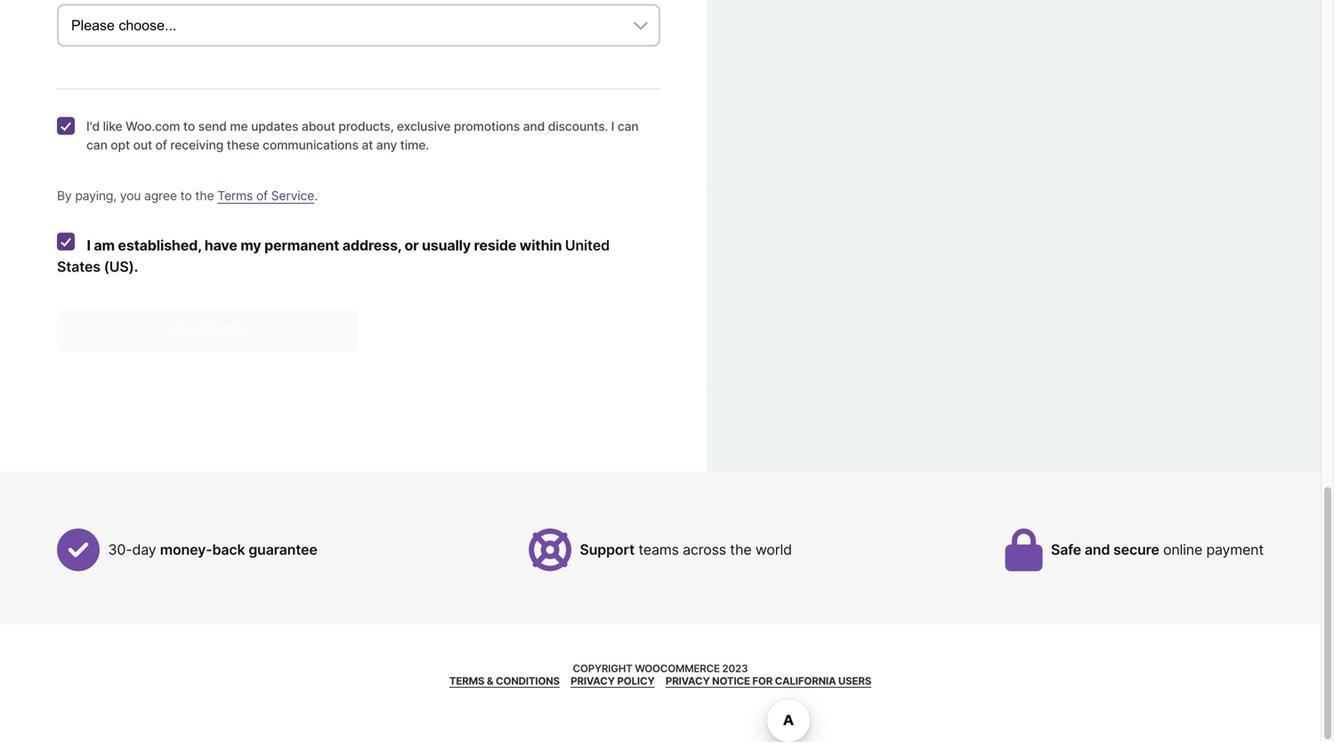 Task type: vqa. For each thing, say whether or not it's contained in the screenshot.
'.'
yes



Task type: describe. For each thing, give the bounding box(es) containing it.
paying,
[[75, 188, 117, 204]]

by
[[57, 188, 72, 204]]

privacy for privacy policy
[[571, 676, 615, 688]]

1 horizontal spatial of
[[256, 188, 268, 204]]

reside
[[474, 237, 517, 254]]

copyright woocommerce 2023 terms & conditions
[[450, 663, 748, 688]]

united states (us)
[[57, 237, 610, 276]]

1 vertical spatial can
[[86, 138, 108, 153]]

copyright
[[573, 663, 633, 675]]

terms & conditions link
[[450, 676, 560, 688]]

secure
[[1114, 542, 1160, 559]]

1 vertical spatial to
[[180, 188, 192, 204]]

1 horizontal spatial the
[[731, 542, 752, 559]]

day
[[132, 542, 156, 559]]

address,
[[343, 237, 402, 254]]

safe
[[1052, 542, 1082, 559]]

30-day money-back guarantee
[[108, 542, 318, 559]]

support
[[580, 542, 635, 559]]

privacy for privacy notice for california users
[[666, 676, 710, 688]]

privacy policy link
[[571, 676, 655, 688]]

safe and secure online payment
[[1052, 542, 1265, 559]]

me
[[230, 119, 248, 134]]

guarantee
[[249, 542, 318, 559]]

within
[[520, 237, 562, 254]]

I'd like Woo.com to send me updates about products, exclusive promotions and discounts. I can can opt out of receiving these communications at any time. checkbox
[[57, 117, 75, 135]]

service
[[271, 188, 314, 204]]

privacy notice for california users link
[[666, 676, 872, 688]]

1 vertical spatial .
[[134, 258, 138, 276]]

privacy notice for california users
[[666, 676, 872, 688]]

1 vertical spatial i
[[87, 237, 91, 254]]

california
[[775, 676, 837, 688]]

i'd like woo.com to send me updates about products, exclusive promotions and discounts. i can can opt out of receiving these communications at any time.
[[86, 119, 639, 153]]

opt
[[111, 138, 130, 153]]

0 horizontal spatial terms
[[218, 188, 253, 204]]

(us)
[[104, 258, 134, 276]]

discounts.
[[548, 119, 608, 134]]

woo.com
[[126, 119, 180, 134]]

my
[[241, 237, 261, 254]]

1 horizontal spatial can
[[618, 119, 639, 134]]

for
[[753, 676, 773, 688]]

i'd
[[86, 119, 100, 134]]

0 vertical spatial the
[[195, 188, 214, 204]]

updates
[[251, 119, 299, 134]]

agree
[[144, 188, 177, 204]]

time.
[[400, 138, 429, 153]]

policy
[[618, 676, 655, 688]]

teams
[[639, 542, 679, 559]]

payment
[[1207, 542, 1265, 559]]

1 horizontal spatial .
[[314, 188, 318, 204]]

at
[[362, 138, 373, 153]]



Task type: locate. For each thing, give the bounding box(es) containing it.
am
[[94, 237, 115, 254]]

and inside the i'd like woo.com to send me updates about products, exclusive promotions and discounts. i can can opt out of receiving these communications at any time.
[[523, 119, 545, 134]]

30-
[[108, 542, 132, 559]]

i
[[612, 119, 615, 134], [87, 237, 91, 254]]

terms down these
[[218, 188, 253, 204]]

1 horizontal spatial i
[[612, 119, 615, 134]]

can
[[618, 119, 639, 134], [86, 138, 108, 153]]

established,
[[118, 237, 201, 254]]

0 vertical spatial can
[[618, 119, 639, 134]]

money-
[[160, 542, 212, 559]]

promotions
[[454, 119, 520, 134]]

0 horizontal spatial privacy
[[571, 676, 615, 688]]

send
[[198, 119, 227, 134]]

0 vertical spatial i
[[612, 119, 615, 134]]

privacy down copyright
[[571, 676, 615, 688]]

can down the i'd
[[86, 138, 108, 153]]

i right the discounts.
[[612, 119, 615, 134]]

1 vertical spatial and
[[1085, 542, 1111, 559]]

products,
[[339, 119, 394, 134]]

back
[[212, 542, 245, 559]]

receiving
[[170, 138, 224, 153]]

about
[[302, 119, 336, 134]]

permanent
[[265, 237, 340, 254]]

and left the discounts.
[[523, 119, 545, 134]]

of right out at the left of page
[[155, 138, 167, 153]]

. up i am established, have my permanent address, or usually reside within
[[314, 188, 318, 204]]

of
[[155, 138, 167, 153], [256, 188, 268, 204]]

by paying, you agree to the terms of service .
[[57, 188, 318, 204]]

terms of service link
[[218, 188, 314, 204]]

of inside the i'd like woo.com to send me updates about products, exclusive promotions and discounts. i can can opt out of receiving these communications at any time.
[[155, 138, 167, 153]]

0 vertical spatial and
[[523, 119, 545, 134]]

out
[[133, 138, 152, 153]]

privacy down woocommerce
[[666, 676, 710, 688]]

like
[[103, 119, 122, 134]]

exclusive
[[397, 119, 451, 134]]

woocommerce
[[635, 663, 720, 675]]

0 horizontal spatial i
[[87, 237, 91, 254]]

$0.00
[[202, 322, 242, 340]]

these
[[227, 138, 260, 153]]

you
[[120, 188, 141, 204]]

online
[[1164, 542, 1203, 559]]

communications
[[263, 138, 359, 153]]

0 vertical spatial of
[[155, 138, 167, 153]]

0 vertical spatial terms
[[218, 188, 253, 204]]

1 privacy from the left
[[571, 676, 615, 688]]

the left world
[[731, 542, 752, 559]]

terms inside "copyright woocommerce 2023 terms & conditions"
[[450, 676, 485, 688]]

across
[[683, 542, 727, 559]]

users
[[839, 676, 872, 688]]

$0.00 button
[[57, 310, 359, 353]]

conditions
[[496, 676, 560, 688]]

to up receiving
[[183, 119, 195, 134]]

to right agree
[[180, 188, 192, 204]]

.
[[314, 188, 318, 204], [134, 258, 138, 276]]

i left am on the top left of the page
[[87, 237, 91, 254]]

have
[[205, 237, 237, 254]]

united
[[565, 237, 610, 254]]

&
[[487, 676, 494, 688]]

i am established, have my permanent address, or usually reside within
[[84, 237, 565, 254]]

any
[[376, 138, 397, 153]]

0 horizontal spatial the
[[195, 188, 214, 204]]

or
[[405, 237, 419, 254]]

i inside the i'd like woo.com to send me updates about products, exclusive promotions and discounts. i can can opt out of receiving these communications at any time.
[[612, 119, 615, 134]]

1 vertical spatial terms
[[450, 676, 485, 688]]

0 vertical spatial .
[[314, 188, 318, 204]]

1 horizontal spatial privacy
[[666, 676, 710, 688]]

privacy policy
[[571, 676, 655, 688]]

. down established,
[[134, 258, 138, 276]]

world
[[756, 542, 793, 559]]

2 privacy from the left
[[666, 676, 710, 688]]

0 vertical spatial to
[[183, 119, 195, 134]]

1 horizontal spatial terms
[[450, 676, 485, 688]]

1 vertical spatial of
[[256, 188, 268, 204]]

1 horizontal spatial and
[[1085, 542, 1111, 559]]

0 horizontal spatial .
[[134, 258, 138, 276]]

0 horizontal spatial of
[[155, 138, 167, 153]]

usually
[[422, 237, 471, 254]]

and
[[523, 119, 545, 134], [1085, 542, 1111, 559]]

terms
[[218, 188, 253, 204], [450, 676, 485, 688]]

None checkbox
[[57, 233, 75, 251]]

notice
[[713, 676, 751, 688]]

0 horizontal spatial can
[[86, 138, 108, 153]]

support teams across the world
[[580, 542, 793, 559]]

1 vertical spatial the
[[731, 542, 752, 559]]

and right safe
[[1085, 542, 1111, 559]]

the right agree
[[195, 188, 214, 204]]

to inside the i'd like woo.com to send me updates about products, exclusive promotions and discounts. i can can opt out of receiving these communications at any time.
[[183, 119, 195, 134]]

2023
[[723, 663, 748, 675]]

can right the discounts.
[[618, 119, 639, 134]]

the
[[195, 188, 214, 204], [731, 542, 752, 559]]

states
[[57, 258, 101, 276]]

to
[[183, 119, 195, 134], [180, 188, 192, 204]]

of left service
[[256, 188, 268, 204]]

0 horizontal spatial and
[[523, 119, 545, 134]]

terms left &
[[450, 676, 485, 688]]

privacy
[[571, 676, 615, 688], [666, 676, 710, 688]]



